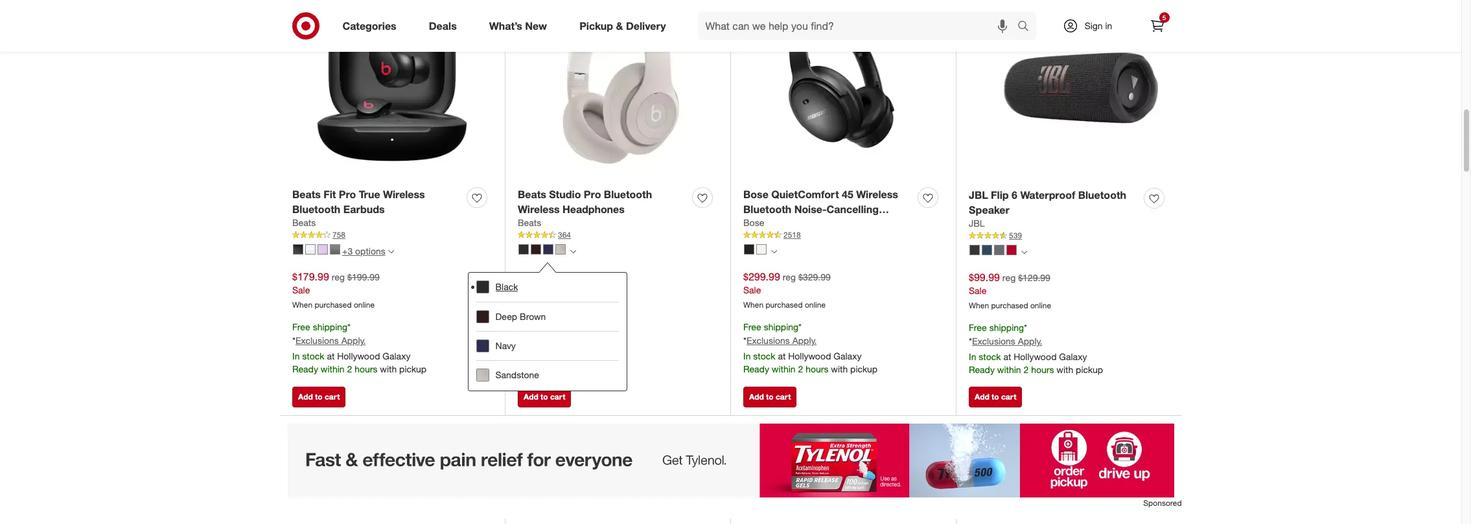 Task type: describe. For each thing, give the bounding box(es) containing it.
add to cart button for beats studio pro bluetooth wireless headphones
[[518, 387, 571, 407]]

stock for $299.99
[[753, 351, 775, 362]]

black image for beats studio pro bluetooth wireless headphones
[[518, 244, 529, 255]]

$299.99 reg $329.99 sale when purchased online
[[743, 270, 831, 310]]

to for beats studio pro bluetooth wireless headphones
[[541, 392, 548, 402]]

bluetooth inside the bose quietcomfort 45 wireless bluetooth noise-cancelling headphones
[[743, 203, 792, 216]]

to for bose quietcomfort 45 wireless bluetooth noise-cancelling headphones
[[766, 392, 774, 402]]

all colors element for headphones
[[570, 247, 576, 255]]

bluetooth inside 'beats fit pro true wireless bluetooth earbuds'
[[292, 203, 340, 216]]

wireless for beats studio pro bluetooth wireless headphones
[[518, 203, 560, 216]]

flip
[[991, 188, 1009, 201]]

reg for bluetooth
[[332, 271, 345, 282]]

$99.99 reg $129.99 sale when purchased online
[[969, 271, 1051, 311]]

add to cart for bose quietcomfort 45 wireless bluetooth noise-cancelling headphones
[[749, 392, 791, 402]]

bose quietcomfort 45 wireless bluetooth noise-cancelling headphones
[[743, 188, 898, 230]]

hollywood for $179.99
[[337, 351, 380, 362]]

$179.99 reg $199.99 sale when purchased online
[[292, 270, 380, 310]]

cart for speaker
[[1001, 392, 1016, 402]]

categories link
[[331, 12, 413, 40]]

online for noise-
[[805, 300, 826, 310]]

2 for $99.99
[[1024, 364, 1029, 375]]

+3 options button
[[287, 241, 400, 262]]

add to cart button for beats fit pro true wireless bluetooth earbuds
[[292, 387, 346, 407]]

online for headphones
[[579, 300, 600, 310]]

stone purple image
[[318, 244, 328, 255]]

headphones inside the bose quietcomfort 45 wireless bluetooth noise-cancelling headphones
[[743, 217, 805, 230]]

bose quietcomfort 45 wireless bluetooth noise-cancelling headphones link
[[743, 187, 912, 230]]

sale for bose quietcomfort 45 wireless bluetooth noise-cancelling headphones
[[743, 285, 761, 296]]

within for $179.99
[[321, 364, 345, 375]]

purchased for bluetooth
[[315, 300, 352, 310]]

sign
[[1085, 20, 1103, 31]]

options
[[355, 245, 385, 256]]

jbl link
[[969, 217, 985, 230]]

beats studio pro bluetooth wireless headphones link
[[518, 187, 687, 217]]

5 link
[[1143, 12, 1171, 40]]

when for beats studio pro bluetooth wireless headphones
[[518, 300, 538, 310]]

quietcomfort
[[771, 188, 839, 201]]

beats studio pro bluetooth wireless headphones
[[518, 188, 652, 216]]

all colors image for $99.99
[[1021, 249, 1027, 255]]

539 link
[[969, 230, 1169, 242]]

apply. for $99.99
[[1018, 336, 1042, 347]]

jbl flip 6 waterproof bluetooth speaker link
[[969, 188, 1139, 217]]

jbl for jbl
[[969, 218, 985, 229]]

$299.99 reg $349.99 sale when purchased online
[[518, 270, 605, 310]]

&
[[616, 19, 623, 32]]

pickup & delivery link
[[568, 12, 682, 40]]

hours for $99.99
[[1031, 364, 1054, 375]]

sandstone link
[[476, 360, 619, 389]]

noise-
[[794, 203, 827, 216]]

jbl flip 6 waterproof bluetooth speaker
[[969, 188, 1126, 216]]

true
[[359, 188, 380, 201]]

beats white image
[[305, 244, 316, 255]]

sale for jbl flip 6 waterproof bluetooth speaker
[[969, 285, 987, 296]]

sandstone image
[[555, 244, 566, 255]]

+3 options
[[342, 245, 385, 256]]

$199.99
[[347, 271, 380, 282]]

all colors image for $299.99
[[570, 249, 576, 255]]

all colors image
[[771, 249, 777, 255]]

$129.99
[[1018, 272, 1050, 283]]

deep brown image
[[531, 244, 541, 255]]

with for $179.99
[[380, 364, 397, 375]]

539
[[1009, 231, 1022, 241]]

45
[[842, 188, 853, 201]]

galaxy for $179.99
[[383, 351, 410, 362]]

sale for beats fit pro true wireless bluetooth earbuds
[[292, 285, 310, 296]]

white image
[[756, 244, 767, 255]]

jbl for jbl flip 6 waterproof bluetooth speaker
[[969, 188, 988, 201]]

pickup for $299.99
[[850, 364, 878, 375]]

wireless inside the bose quietcomfort 45 wireless bluetooth noise-cancelling headphones
[[856, 188, 898, 201]]

navy image
[[543, 244, 553, 255]]

deep brown link
[[476, 302, 619, 331]]

$349.99
[[573, 271, 605, 282]]

beats for beats fit pro true wireless bluetooth earbuds
[[292, 188, 321, 201]]

galaxy for $99.99
[[1059, 351, 1087, 362]]

shipping for headphones
[[538, 322, 573, 333]]

2 for $299.99
[[798, 364, 803, 375]]

beats link for beats studio pro bluetooth wireless headphones
[[518, 217, 541, 230]]

headphones inside beats studio pro bluetooth wireless headphones
[[563, 203, 625, 216]]

exclusions apply. link for $179.99
[[295, 335, 366, 346]]

fit
[[324, 188, 336, 201]]

exclusions for $99.99
[[972, 336, 1015, 347]]

navy
[[495, 340, 516, 351]]

search
[[1011, 20, 1042, 33]]

search button
[[1011, 12, 1042, 43]]

apply. for $299.99
[[792, 335, 817, 346]]

cart for bluetooth
[[325, 392, 340, 402]]

shipping for bluetooth
[[313, 322, 347, 333]]

ready for $179.99
[[292, 364, 318, 375]]

advertisement region
[[280, 424, 1182, 497]]

deep
[[495, 311, 517, 322]]

sage gray image
[[330, 244, 340, 255]]

black link
[[476, 273, 619, 302]]

beats for beats "link" related to beats studio pro bluetooth wireless headphones
[[518, 217, 541, 228]]

hours for $299.99
[[806, 364, 829, 375]]

free shipping * * exclusions apply. in stock at  hollywood galaxy ready within 2 hours with pickup for $299.99
[[743, 322, 878, 375]]

all colors + 3 more colors element
[[388, 247, 394, 255]]

studio
[[549, 188, 581, 201]]

what's new
[[489, 19, 547, 32]]

beats for beats "link" associated with beats fit pro true wireless bluetooth earbuds
[[292, 217, 316, 228]]

waterproof
[[1020, 188, 1075, 201]]

navy link
[[476, 331, 619, 360]]

deals link
[[418, 12, 473, 40]]

+3
[[342, 245, 353, 256]]

categories
[[343, 19, 396, 32]]

red image
[[1006, 245, 1017, 255]]

add to cart for jbl flip 6 waterproof bluetooth speaker
[[975, 392, 1016, 402]]

bose for bose quietcomfort 45 wireless bluetooth noise-cancelling headphones
[[743, 188, 768, 201]]

online for speaker
[[1030, 301, 1051, 311]]

exclusions for $299.99
[[747, 335, 790, 346]]

cart for headphones
[[550, 392, 565, 402]]

what's new link
[[478, 12, 563, 40]]

pickup
[[579, 19, 613, 32]]



Task type: locate. For each thing, give the bounding box(es) containing it.
stock for $99.99
[[979, 351, 1001, 362]]

2518 link
[[743, 230, 943, 241]]

0 horizontal spatial ready
[[292, 364, 318, 375]]

$99.99
[[969, 271, 1000, 284]]

hours for $179.99
[[355, 364, 377, 375]]

beats fit pro true wireless bluetooth earbuds link
[[292, 187, 461, 217]]

shipping for speaker
[[989, 322, 1024, 333]]

online inside $99.99 reg $129.99 sale when purchased online
[[1030, 301, 1051, 311]]

apply. down $99.99 reg $129.99 sale when purchased online
[[1018, 336, 1042, 347]]

bose for bose
[[743, 217, 764, 228]]

pro right fit
[[339, 188, 356, 201]]

ready for $99.99
[[969, 364, 995, 375]]

$179.99
[[292, 270, 329, 283]]

online inside $299.99 reg $349.99 sale when purchased online
[[579, 300, 600, 310]]

jbl up speaker
[[969, 188, 988, 201]]

beats link
[[292, 217, 316, 230], [518, 217, 541, 230]]

$299.99 down white icon
[[743, 270, 780, 283]]

apply. down $179.99 reg $199.99 sale when purchased online
[[341, 335, 366, 346]]

0 horizontal spatial galaxy
[[383, 351, 410, 362]]

1 horizontal spatial hollywood
[[788, 351, 831, 362]]

1 horizontal spatial all colors element
[[771, 247, 777, 255]]

2 horizontal spatial exclusions
[[972, 336, 1015, 347]]

when inside the "$299.99 reg $329.99 sale when purchased online"
[[743, 300, 764, 310]]

364 link
[[518, 230, 717, 241]]

reg left $329.99
[[783, 271, 796, 282]]

purchased for headphones
[[540, 300, 577, 310]]

0 horizontal spatial headphones
[[563, 203, 625, 216]]

1 vertical spatial headphones
[[743, 217, 805, 230]]

beats inside beats studio pro bluetooth wireless headphones
[[518, 188, 546, 201]]

2 pro from the left
[[584, 188, 601, 201]]

at for $99.99
[[1003, 351, 1011, 362]]

reg
[[332, 271, 345, 282], [557, 271, 570, 282], [783, 271, 796, 282], [1002, 272, 1016, 283]]

wireless for beats fit pro true wireless bluetooth earbuds
[[383, 188, 425, 201]]

bluetooth down fit
[[292, 203, 340, 216]]

1 add to cart from the left
[[298, 392, 340, 402]]

bluetooth inside beats studio pro bluetooth wireless headphones
[[604, 188, 652, 201]]

$299.99 for beats studio pro bluetooth wireless headphones
[[518, 270, 555, 283]]

purchased down $329.99
[[766, 300, 803, 310]]

2 horizontal spatial with
[[1057, 364, 1073, 375]]

add for jbl flip 6 waterproof bluetooth speaker
[[975, 392, 989, 402]]

add for beats fit pro true wireless bluetooth earbuds
[[298, 392, 313, 402]]

beats inside 'beats fit pro true wireless bluetooth earbuds'
[[292, 188, 321, 201]]

online
[[354, 300, 375, 310], [579, 300, 600, 310], [805, 300, 826, 310], [1030, 301, 1051, 311]]

shipping for noise-
[[764, 322, 798, 333]]

pickup for $179.99
[[399, 364, 426, 375]]

purchased inside the "$299.99 reg $329.99 sale when purchased online"
[[766, 300, 803, 310]]

earbuds
[[343, 203, 385, 216]]

all colors + 3 more colors image
[[388, 249, 394, 255]]

jbl down speaker
[[969, 218, 985, 229]]

1 add to cart button from the left
[[292, 387, 346, 407]]

sale inside the "$299.99 reg $329.99 sale when purchased online"
[[743, 285, 761, 296]]

1 horizontal spatial at
[[778, 351, 786, 362]]

sponsored
[[1143, 498, 1182, 508]]

1 horizontal spatial hours
[[806, 364, 829, 375]]

headphones
[[563, 203, 625, 216], [743, 217, 805, 230]]

$299.99 inside the "$299.99 reg $329.99 sale when purchased online"
[[743, 270, 780, 283]]

in
[[292, 351, 300, 362], [743, 351, 751, 362], [969, 351, 976, 362]]

sale down $179.99
[[292, 285, 310, 296]]

free shipping * * exclusions apply. in stock at  hollywood galaxy ready within 2 hours with pickup down the "$299.99 reg $329.99 sale when purchased online"
[[743, 322, 878, 375]]

2 horizontal spatial at
[[1003, 351, 1011, 362]]

beats black image
[[293, 244, 303, 255]]

cart
[[325, 392, 340, 402], [550, 392, 565, 402], [776, 392, 791, 402], [1001, 392, 1016, 402]]

sale down $99.99
[[969, 285, 987, 296]]

2 horizontal spatial in
[[969, 351, 976, 362]]

free
[[292, 322, 310, 333], [518, 322, 536, 333], [743, 322, 761, 333], [969, 322, 987, 333]]

2 for $179.99
[[347, 364, 352, 375]]

2 horizontal spatial hollywood
[[1014, 351, 1057, 362]]

2 beats link from the left
[[518, 217, 541, 230]]

0 vertical spatial headphones
[[563, 203, 625, 216]]

all colors element
[[570, 247, 576, 255], [771, 247, 777, 255], [1021, 248, 1027, 256]]

with for $99.99
[[1057, 364, 1073, 375]]

black image left the deep brown image
[[518, 244, 529, 255]]

hollywood for $99.99
[[1014, 351, 1057, 362]]

1 horizontal spatial $299.99
[[743, 270, 780, 283]]

reg left $349.99
[[557, 271, 570, 282]]

sale up deep brown
[[518, 285, 536, 296]]

$329.99
[[798, 271, 831, 282]]

1 horizontal spatial wireless
[[518, 203, 560, 216]]

0 horizontal spatial free shipping * * exclusions apply. in stock at  hollywood galaxy ready within 2 hours with pickup
[[292, 322, 426, 375]]

online down $129.99
[[1030, 301, 1051, 311]]

2 horizontal spatial free shipping * * exclusions apply. in stock at  hollywood galaxy ready within 2 hours with pickup
[[969, 322, 1103, 375]]

stock for $179.99
[[302, 351, 324, 362]]

with for $299.99
[[831, 364, 848, 375]]

galaxy for $299.99
[[834, 351, 862, 362]]

pickup & delivery
[[579, 19, 666, 32]]

all colors image
[[570, 249, 576, 255], [1021, 249, 1027, 255]]

cancelling
[[827, 203, 879, 216]]

1 horizontal spatial headphones
[[743, 217, 805, 230]]

2 horizontal spatial within
[[997, 364, 1021, 375]]

0 horizontal spatial at
[[327, 351, 335, 362]]

in for $299.99
[[743, 351, 751, 362]]

1 jbl from the top
[[969, 188, 988, 201]]

sign in link
[[1051, 12, 1132, 40]]

1 horizontal spatial exclusions
[[747, 335, 790, 346]]

2 bose from the top
[[743, 217, 764, 228]]

purchased down $129.99
[[991, 301, 1028, 311]]

2 jbl from the top
[[969, 218, 985, 229]]

2 to from the left
[[541, 392, 548, 402]]

wireless inside 'beats fit pro true wireless bluetooth earbuds'
[[383, 188, 425, 201]]

add to cart for beats fit pro true wireless bluetooth earbuds
[[298, 392, 340, 402]]

online inside $179.99 reg $199.99 sale when purchased online
[[354, 300, 375, 310]]

$299.99 for bose quietcomfort 45 wireless bluetooth noise-cancelling headphones
[[743, 270, 780, 283]]

$299.99 down the deep brown image
[[518, 270, 555, 283]]

at for $299.99
[[778, 351, 786, 362]]

when for beats fit pro true wireless bluetooth earbuds
[[292, 300, 312, 310]]

sale inside $179.99 reg $199.99 sale when purchased online
[[292, 285, 310, 296]]

758
[[332, 230, 345, 240]]

bose up white icon
[[743, 217, 764, 228]]

0 horizontal spatial black image
[[518, 244, 529, 255]]

gray image
[[994, 245, 1005, 255]]

speaker
[[969, 203, 1010, 216]]

1 beats link from the left
[[292, 217, 316, 230]]

exclusions apply. link down the "$299.99 reg $329.99 sale when purchased online"
[[747, 335, 817, 346]]

apply.
[[341, 335, 366, 346], [792, 335, 817, 346], [1018, 336, 1042, 347]]

with
[[380, 364, 397, 375], [831, 364, 848, 375], [1057, 364, 1073, 375]]

all colors image right red icon
[[1021, 249, 1027, 255]]

exclusions down $179.99 reg $199.99 sale when purchased online
[[295, 335, 339, 346]]

pickup for $99.99
[[1076, 364, 1103, 375]]

5
[[1162, 14, 1166, 21]]

bose inside the bose quietcomfort 45 wireless bluetooth noise-cancelling headphones
[[743, 188, 768, 201]]

1 horizontal spatial stock
[[753, 351, 775, 362]]

online inside the "$299.99 reg $329.99 sale when purchased online"
[[805, 300, 826, 310]]

beats up the deep brown image
[[518, 217, 541, 228]]

reg for headphones
[[557, 271, 570, 282]]

add to cart for beats studio pro bluetooth wireless headphones
[[524, 392, 565, 402]]

1 horizontal spatial free shipping * * exclusions apply. in stock at  hollywood galaxy ready within 2 hours with pickup
[[743, 322, 878, 375]]

3 add from the left
[[749, 392, 764, 402]]

free for bose quietcomfort 45 wireless bluetooth noise-cancelling headphones
[[743, 322, 761, 333]]

2
[[347, 364, 352, 375], [798, 364, 803, 375], [1024, 364, 1029, 375]]

2 add to cart from the left
[[524, 392, 565, 402]]

4 cart from the left
[[1001, 392, 1016, 402]]

beats link up the deep brown image
[[518, 217, 541, 230]]

free down the "$299.99 reg $329.99 sale when purchased online"
[[743, 322, 761, 333]]

beats left studio
[[518, 188, 546, 201]]

0 horizontal spatial beats link
[[292, 217, 316, 230]]

bose quietcomfort 45 wireless bluetooth noise-cancelling headphones image
[[743, 0, 943, 180], [743, 0, 943, 180]]

cart for noise-
[[776, 392, 791, 402]]

deals
[[429, 19, 457, 32]]

wireless inside beats studio pro bluetooth wireless headphones
[[518, 203, 560, 216]]

2 add from the left
[[524, 392, 538, 402]]

exclusions apply. link down $99.99 reg $129.99 sale when purchased online
[[972, 336, 1042, 347]]

0 horizontal spatial hollywood
[[337, 351, 380, 362]]

sandstone
[[495, 369, 539, 380]]

in for $179.99
[[292, 351, 300, 362]]

purchased down $179.99
[[315, 300, 352, 310]]

stock
[[302, 351, 324, 362], [753, 351, 775, 362], [979, 351, 1001, 362]]

free shipping * * exclusions apply. in stock at  hollywood galaxy ready within 2 hours with pickup down $99.99 reg $129.99 sale when purchased online
[[969, 322, 1103, 375]]

all colors image right sandstone icon
[[570, 249, 576, 255]]

all colors element right sandstone icon
[[570, 247, 576, 255]]

free shipping * * exclusions apply. in stock at  hollywood galaxy ready within 2 hours with pickup
[[292, 322, 426, 375], [743, 322, 878, 375], [969, 322, 1103, 375]]

reg inside $179.99 reg $199.99 sale when purchased online
[[332, 271, 345, 282]]

when down white icon
[[743, 300, 764, 310]]

4 add to cart from the left
[[975, 392, 1016, 402]]

all colors element right white icon
[[771, 247, 777, 255]]

bose up bose link on the top of the page
[[743, 188, 768, 201]]

in
[[1105, 20, 1112, 31]]

black
[[495, 281, 518, 292]]

2 horizontal spatial exclusions apply. link
[[972, 336, 1042, 347]]

1 horizontal spatial pickup
[[850, 364, 878, 375]]

1 cart from the left
[[325, 392, 340, 402]]

1 horizontal spatial apply.
[[792, 335, 817, 346]]

sale
[[292, 285, 310, 296], [518, 285, 536, 296], [743, 285, 761, 296], [969, 285, 987, 296]]

0 horizontal spatial apply.
[[341, 335, 366, 346]]

3 add to cart button from the left
[[743, 387, 797, 407]]

reg inside the "$299.99 reg $329.99 sale when purchased online"
[[783, 271, 796, 282]]

beats fit pro true wireless bluetooth earbuds image
[[292, 0, 492, 180], [292, 0, 492, 180]]

purchased inside $99.99 reg $129.99 sale when purchased online
[[991, 301, 1028, 311]]

all colors element right red icon
[[1021, 248, 1027, 256]]

1 vertical spatial bose
[[743, 217, 764, 228]]

reg inside $299.99 reg $349.99 sale when purchased online
[[557, 271, 570, 282]]

beats up beats black icon
[[292, 217, 316, 228]]

sale down white icon
[[743, 285, 761, 296]]

1 horizontal spatial galaxy
[[834, 351, 862, 362]]

when inside $299.99 reg $349.99 sale when purchased online
[[518, 300, 538, 310]]

free for beats fit pro true wireless bluetooth earbuds
[[292, 322, 310, 333]]

1 horizontal spatial pro
[[584, 188, 601, 201]]

add
[[298, 392, 313, 402], [524, 392, 538, 402], [749, 392, 764, 402], [975, 392, 989, 402]]

2 horizontal spatial wireless
[[856, 188, 898, 201]]

beats left fit
[[292, 188, 321, 201]]

brown
[[520, 311, 546, 322]]

purchased up brown at the left bottom of page
[[540, 300, 577, 310]]

hollywood
[[337, 351, 380, 362], [788, 351, 831, 362], [1014, 351, 1057, 362]]

2 $299.99 from the left
[[743, 270, 780, 283]]

free down $99.99 reg $129.99 sale when purchased online
[[969, 322, 987, 333]]

bluetooth
[[604, 188, 652, 201], [1078, 188, 1126, 201], [292, 203, 340, 216], [743, 203, 792, 216]]

when
[[292, 300, 312, 310], [518, 300, 538, 310], [743, 300, 764, 310], [969, 301, 989, 311]]

0 horizontal spatial exclusions apply. link
[[295, 335, 366, 346]]

exclusions
[[295, 335, 339, 346], [747, 335, 790, 346], [972, 336, 1015, 347]]

2 horizontal spatial pickup
[[1076, 364, 1103, 375]]

purchased inside $179.99 reg $199.99 sale when purchased online
[[315, 300, 352, 310]]

bluetooth up 539 link
[[1078, 188, 1126, 201]]

bose
[[743, 188, 768, 201], [743, 217, 764, 228]]

0 horizontal spatial all colors element
[[570, 247, 576, 255]]

1 horizontal spatial 2
[[798, 364, 803, 375]]

1 horizontal spatial all colors image
[[1021, 249, 1027, 255]]

364
[[558, 230, 571, 240]]

at
[[327, 351, 335, 362], [778, 351, 786, 362], [1003, 351, 1011, 362]]

when up brown at the left bottom of page
[[518, 300, 538, 310]]

when for jbl flip 6 waterproof bluetooth speaker
[[969, 301, 989, 311]]

online down $329.99
[[805, 300, 826, 310]]

apply. for $179.99
[[341, 335, 366, 346]]

0 horizontal spatial exclusions
[[295, 335, 339, 346]]

delivery
[[626, 19, 666, 32]]

3 to from the left
[[766, 392, 774, 402]]

0 horizontal spatial $299.99
[[518, 270, 555, 283]]

exclusions for $179.99
[[295, 335, 339, 346]]

1 horizontal spatial within
[[772, 364, 796, 375]]

0 horizontal spatial all colors image
[[570, 249, 576, 255]]

4 add to cart button from the left
[[969, 387, 1022, 407]]

0 horizontal spatial within
[[321, 364, 345, 375]]

exclusions apply. link down $179.99 reg $199.99 sale when purchased online
[[295, 335, 366, 346]]

1 bose from the top
[[743, 188, 768, 201]]

in for $99.99
[[969, 351, 976, 362]]

hours
[[355, 364, 377, 375], [806, 364, 829, 375], [1031, 364, 1054, 375]]

pro inside 'beats fit pro true wireless bluetooth earbuds'
[[339, 188, 356, 201]]

galaxy
[[383, 351, 410, 362], [834, 351, 862, 362], [1059, 351, 1087, 362]]

2 horizontal spatial hours
[[1031, 364, 1054, 375]]

online down $349.99
[[579, 300, 600, 310]]

2518
[[784, 230, 801, 240]]

free right deep
[[518, 322, 536, 333]]

1 to from the left
[[315, 392, 322, 402]]

hollywood for $299.99
[[788, 351, 831, 362]]

1 add from the left
[[298, 392, 313, 402]]

deep brown
[[495, 311, 546, 322]]

beats fit pro true wireless bluetooth earbuds
[[292, 188, 425, 216]]

to for beats fit pro true wireless bluetooth earbuds
[[315, 392, 322, 402]]

wireless down studio
[[518, 203, 560, 216]]

758 link
[[292, 230, 492, 241]]

3 cart from the left
[[776, 392, 791, 402]]

free inside free shipping * *
[[518, 322, 536, 333]]

What can we help you find? suggestions appear below search field
[[698, 12, 1020, 40]]

black image
[[518, 244, 529, 255], [744, 244, 754, 255]]

exclusions apply. link
[[295, 335, 366, 346], [747, 335, 817, 346], [972, 336, 1042, 347]]

1 horizontal spatial in
[[743, 351, 751, 362]]

all colors element for noise-
[[771, 247, 777, 255]]

ready
[[292, 364, 318, 375], [743, 364, 769, 375], [969, 364, 995, 375]]

shipping
[[313, 322, 347, 333], [538, 322, 573, 333], [764, 322, 798, 333], [989, 322, 1024, 333]]

0 horizontal spatial pro
[[339, 188, 356, 201]]

0 horizontal spatial 2
[[347, 364, 352, 375]]

when down $179.99
[[292, 300, 312, 310]]

purchased for noise-
[[766, 300, 803, 310]]

shipping inside free shipping * *
[[538, 322, 573, 333]]

1 horizontal spatial beats link
[[518, 217, 541, 230]]

free for jbl flip 6 waterproof bluetooth speaker
[[969, 322, 987, 333]]

reg inside $99.99 reg $129.99 sale when purchased online
[[1002, 272, 1016, 283]]

2 horizontal spatial 2
[[1024, 364, 1029, 375]]

0 horizontal spatial stock
[[302, 351, 324, 362]]

1 black image from the left
[[518, 244, 529, 255]]

jbl
[[969, 188, 988, 201], [969, 218, 985, 229]]

2 horizontal spatial stock
[[979, 351, 1001, 362]]

4 to from the left
[[992, 392, 999, 402]]

1 horizontal spatial ready
[[743, 364, 769, 375]]

reg for speaker
[[1002, 272, 1016, 283]]

2 horizontal spatial ready
[[969, 364, 995, 375]]

0 horizontal spatial hours
[[355, 364, 377, 375]]

1 horizontal spatial with
[[831, 364, 848, 375]]

headphones down studio
[[563, 203, 625, 216]]

blue image
[[982, 245, 992, 255]]

bluetooth up 364 link
[[604, 188, 652, 201]]

to
[[315, 392, 322, 402], [541, 392, 548, 402], [766, 392, 774, 402], [992, 392, 999, 402]]

within for $299.99
[[772, 364, 796, 375]]

*
[[347, 322, 351, 333], [573, 322, 576, 333], [798, 322, 802, 333], [1024, 322, 1027, 333], [292, 335, 295, 346], [518, 335, 521, 346], [743, 335, 747, 346], [969, 336, 972, 347]]

wireless up the cancelling
[[856, 188, 898, 201]]

purchased for speaker
[[991, 301, 1028, 311]]

black image
[[970, 245, 980, 255]]

reg left $199.99
[[332, 271, 345, 282]]

apply. down the "$299.99 reg $329.99 sale when purchased online"
[[792, 335, 817, 346]]

when for bose quietcomfort 45 wireless bluetooth noise-cancelling headphones
[[743, 300, 764, 310]]

2 horizontal spatial galaxy
[[1059, 351, 1087, 362]]

add for beats studio pro bluetooth wireless headphones
[[524, 392, 538, 402]]

add to cart button
[[292, 387, 346, 407], [518, 387, 571, 407], [743, 387, 797, 407], [969, 387, 1022, 407]]

free shipping * * exclusions apply. in stock at  hollywood galaxy ready within 2 hours with pickup down $179.99 reg $199.99 sale when purchased online
[[292, 322, 426, 375]]

2 horizontal spatial apply.
[[1018, 336, 1042, 347]]

bluetooth up bose link on the top of the page
[[743, 203, 792, 216]]

exclusions down $99.99 reg $129.99 sale when purchased online
[[972, 336, 1015, 347]]

$299.99 inside $299.99 reg $349.99 sale when purchased online
[[518, 270, 555, 283]]

3 add to cart from the left
[[749, 392, 791, 402]]

free shipping * * exclusions apply. in stock at  hollywood galaxy ready within 2 hours with pickup for $99.99
[[969, 322, 1103, 375]]

pro for fit
[[339, 188, 356, 201]]

1 vertical spatial jbl
[[969, 218, 985, 229]]

sale for beats studio pro bluetooth wireless headphones
[[518, 285, 536, 296]]

bluetooth inside jbl flip 6 waterproof bluetooth speaker
[[1078, 188, 1126, 201]]

0 vertical spatial bose
[[743, 188, 768, 201]]

pro inside beats studio pro bluetooth wireless headphones
[[584, 188, 601, 201]]

0 horizontal spatial pickup
[[399, 364, 426, 375]]

exclusions apply. link for $299.99
[[747, 335, 817, 346]]

beats for beats studio pro bluetooth wireless headphones
[[518, 188, 546, 201]]

2 cart from the left
[[550, 392, 565, 402]]

2 add to cart button from the left
[[518, 387, 571, 407]]

within for $99.99
[[997, 364, 1021, 375]]

sale inside $99.99 reg $129.99 sale when purchased online
[[969, 285, 987, 296]]

free shipping * *
[[518, 322, 576, 346]]

wireless right true
[[383, 188, 425, 201]]

jbl inside jbl flip 6 waterproof bluetooth speaker
[[969, 188, 988, 201]]

sale inside $299.99 reg $349.99 sale when purchased online
[[518, 285, 536, 296]]

bose link
[[743, 217, 764, 230]]

online for bluetooth
[[354, 300, 375, 310]]

add for bose quietcomfort 45 wireless bluetooth noise-cancelling headphones
[[749, 392, 764, 402]]

within
[[321, 364, 345, 375], [772, 364, 796, 375], [997, 364, 1021, 375]]

add to cart button for bose quietcomfort 45 wireless bluetooth noise-cancelling headphones
[[743, 387, 797, 407]]

2 black image from the left
[[744, 244, 754, 255]]

when inside $179.99 reg $199.99 sale when purchased online
[[292, 300, 312, 310]]

beats link up beats black icon
[[292, 217, 316, 230]]

free down $179.99 reg $199.99 sale when purchased online
[[292, 322, 310, 333]]

jbl flip 6 waterproof bluetooth speaker image
[[969, 0, 1169, 180], [969, 0, 1169, 180]]

0 horizontal spatial in
[[292, 351, 300, 362]]

reg right $99.99
[[1002, 272, 1016, 283]]

when down $99.99
[[969, 301, 989, 311]]

when inside $99.99 reg $129.99 sale when purchased online
[[969, 301, 989, 311]]

4 add from the left
[[975, 392, 989, 402]]

0 horizontal spatial with
[[380, 364, 397, 375]]

1 horizontal spatial exclusions apply. link
[[747, 335, 817, 346]]

2 horizontal spatial all colors element
[[1021, 248, 1027, 256]]

add to cart button for jbl flip 6 waterproof bluetooth speaker
[[969, 387, 1022, 407]]

1 $299.99 from the left
[[518, 270, 555, 283]]

black image for bose quietcomfort 45 wireless bluetooth noise-cancelling headphones
[[744, 244, 754, 255]]

new
[[525, 19, 547, 32]]

what's
[[489, 19, 522, 32]]

headphones up all colors image
[[743, 217, 805, 230]]

black image left white icon
[[744, 244, 754, 255]]

1 pro from the left
[[339, 188, 356, 201]]

pro for studio
[[584, 188, 601, 201]]

beats link for beats fit pro true wireless bluetooth earbuds
[[292, 217, 316, 230]]

6
[[1012, 188, 1017, 201]]

purchased inside $299.99 reg $349.99 sale when purchased online
[[540, 300, 577, 310]]

beats studio pro bluetooth wireless headphones image
[[518, 0, 717, 180], [518, 0, 717, 180]]

online down $199.99
[[354, 300, 375, 310]]

reg for noise-
[[783, 271, 796, 282]]

free for beats studio pro bluetooth wireless headphones
[[518, 322, 536, 333]]

sign in
[[1085, 20, 1112, 31]]

pickup
[[399, 364, 426, 375], [850, 364, 878, 375], [1076, 364, 1103, 375]]

0 vertical spatial jbl
[[969, 188, 988, 201]]

add to cart
[[298, 392, 340, 402], [524, 392, 565, 402], [749, 392, 791, 402], [975, 392, 1016, 402]]

exclusions apply. link for $99.99
[[972, 336, 1042, 347]]

1 horizontal spatial black image
[[744, 244, 754, 255]]

pro right studio
[[584, 188, 601, 201]]

exclusions down the "$299.99 reg $329.99 sale when purchased online"
[[747, 335, 790, 346]]

0 horizontal spatial wireless
[[383, 188, 425, 201]]



Task type: vqa. For each thing, say whether or not it's contained in the screenshot.
-
no



